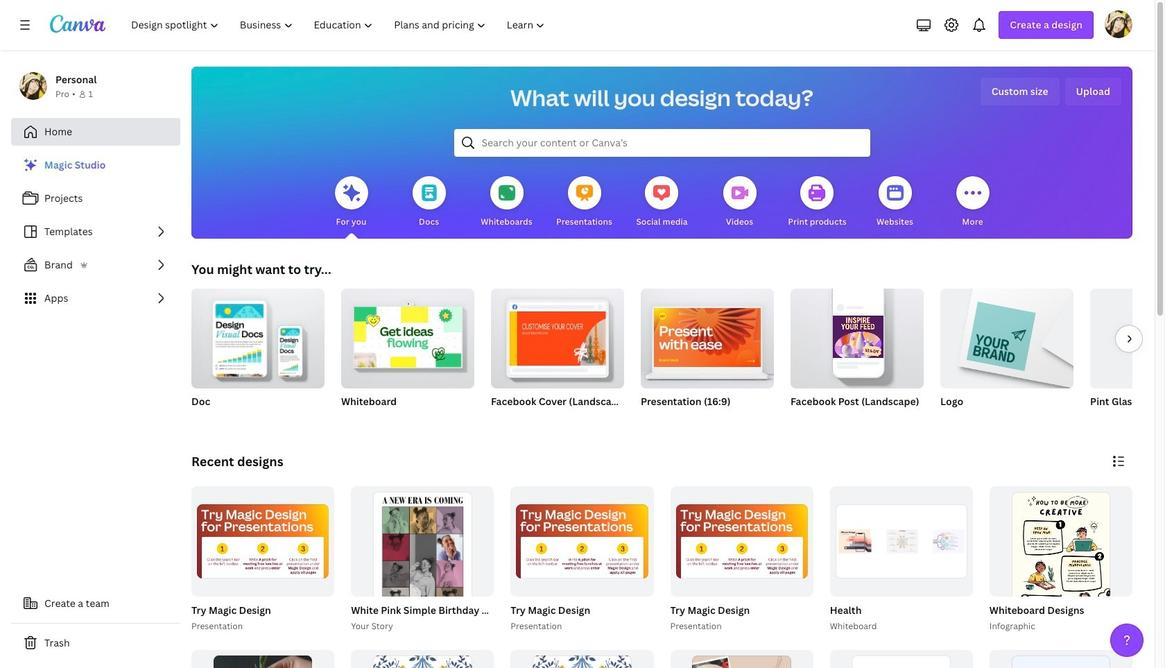 Task type: locate. For each thing, give the bounding box(es) containing it.
None search field
[[454, 129, 870, 157]]

list
[[11, 151, 180, 312]]

group
[[191, 283, 325, 426], [191, 283, 325, 389], [641, 283, 774, 426], [641, 283, 774, 389], [791, 283, 924, 426], [791, 283, 924, 389], [941, 283, 1074, 426], [941, 283, 1074, 389], [341, 289, 475, 426], [341, 289, 475, 389], [491, 289, 624, 426], [1091, 289, 1166, 426], [1091, 289, 1166, 389], [189, 486, 335, 633], [191, 486, 335, 596], [348, 486, 633, 668], [351, 486, 494, 668], [508, 486, 654, 633], [511, 486, 654, 596], [668, 486, 814, 633], [671, 486, 814, 596], [827, 486, 973, 633], [830, 486, 973, 596], [987, 486, 1133, 668], [990, 486, 1133, 668], [191, 650, 335, 668], [351, 650, 494, 668], [511, 650, 654, 668], [671, 650, 814, 668], [830, 650, 973, 668], [990, 650, 1133, 668]]



Task type: vqa. For each thing, say whether or not it's contained in the screenshot.
'Black Minimalist Photo Collage Makeup Blog YouTube Banner' group
no



Task type: describe. For each thing, give the bounding box(es) containing it.
Search search field
[[482, 130, 843, 156]]

stephanie aranda image
[[1105, 10, 1133, 38]]

top level navigation element
[[122, 11, 557, 39]]



